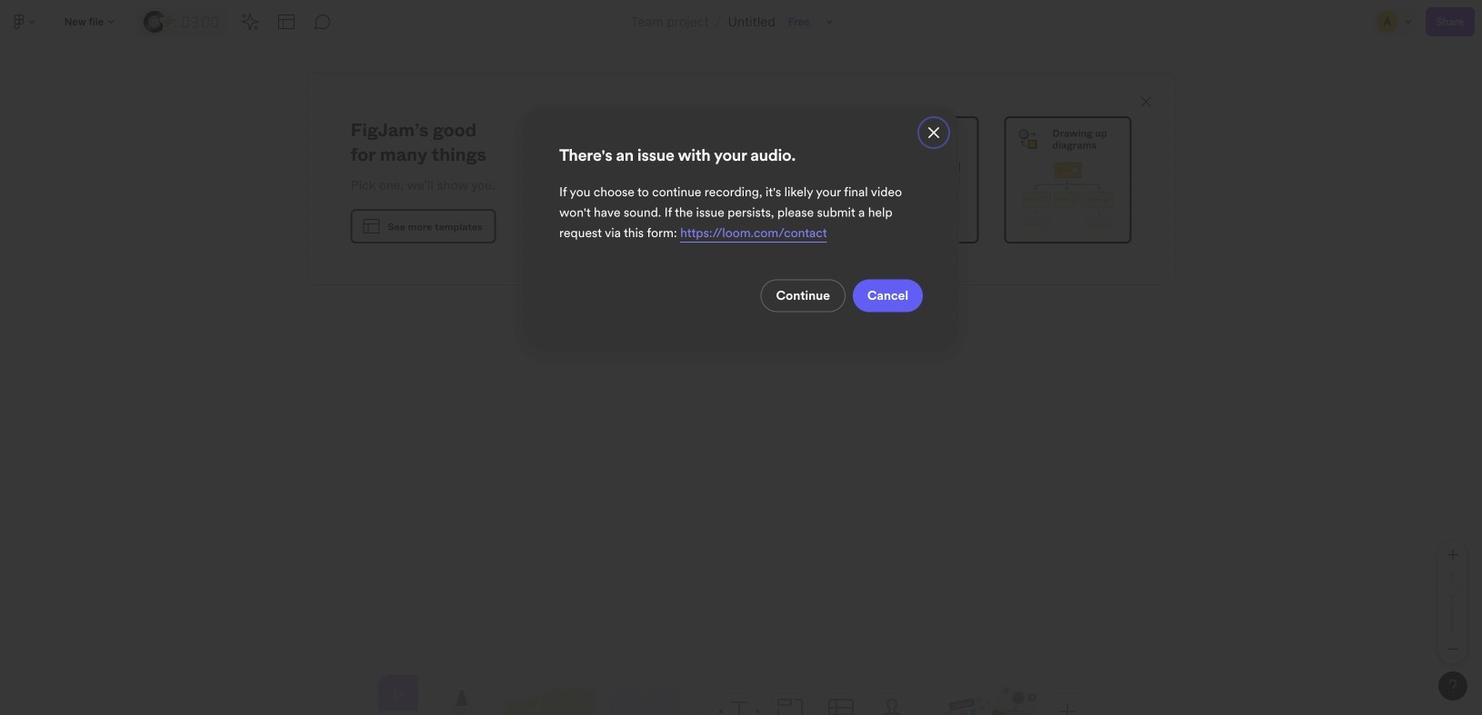 Task type: describe. For each thing, give the bounding box(es) containing it.
main toolbar region
[[0, 0, 1483, 45]]

make something use cases list box
[[546, 116, 1132, 247]]



Task type: locate. For each thing, give the bounding box(es) containing it.
dreaming up new ideas option
[[546, 116, 674, 247]]

drawing up diagrams option
[[1005, 116, 1132, 247]]

planning for the future option
[[852, 116, 979, 244]]

sharing team updates option
[[699, 116, 827, 247]]

view comments image
[[314, 13, 332, 31]]



Task type: vqa. For each thing, say whether or not it's contained in the screenshot.
Brainstorm crazy 8s image
no



